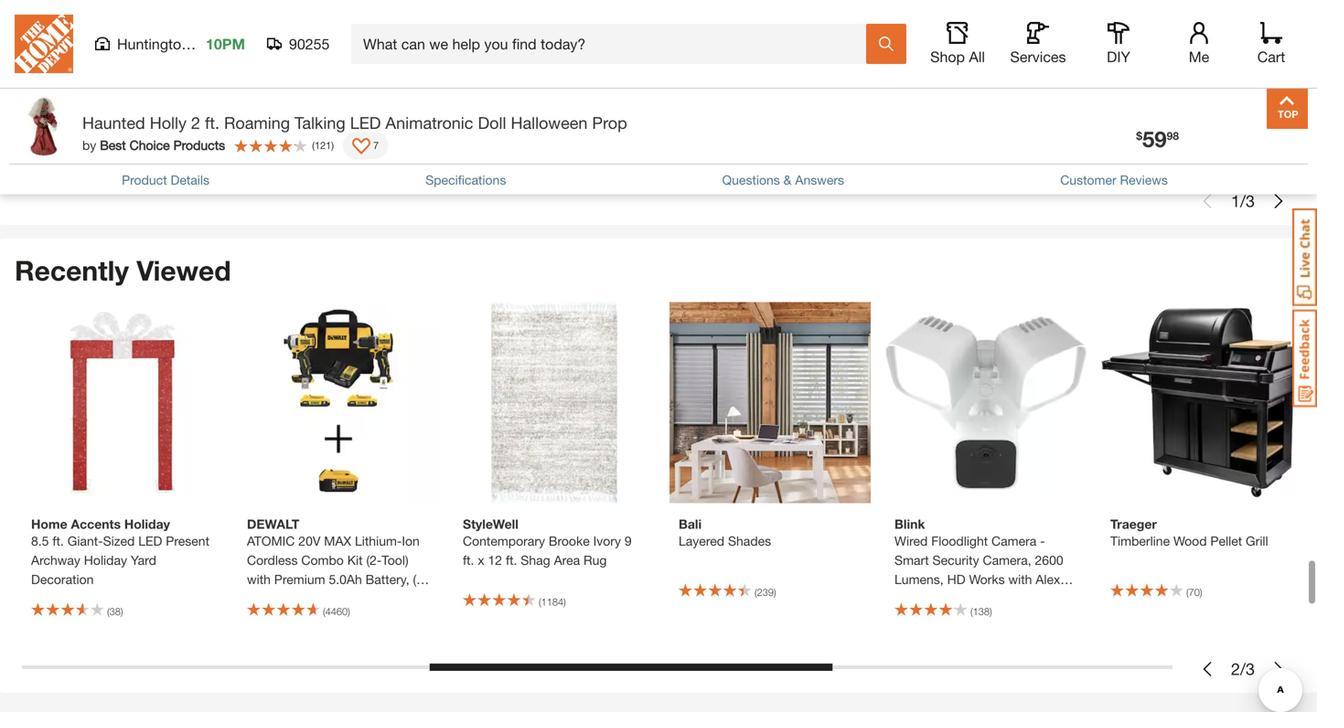Task type: describe. For each thing, give the bounding box(es) containing it.
1184
[[541, 597, 564, 609]]

( down prisoner
[[323, 105, 325, 117]]

animatronic inside best choice products scary harry 64.5 in. motion activated talking led animatronic killer clown halloween prop
[[31, 71, 99, 86]]

and inside "dewalt atomic 20v max lithium-ion cordless combo kit (2-tool) with premium 5.0ah battery, (2) 2.0ah batteries, charger and bag"
[[391, 592, 413, 607]]

blink wired floodlight camera - smart security camera, 2600 lumens, hd works with alexa - 1 camera (white)
[[895, 517, 1076, 607]]

) for stylewell contemporary brooke ivory 9 ft. x 12 ft. shag area rug
[[564, 597, 566, 609]]

ft. right 12
[[506, 553, 517, 568]]

scarecrow
[[1111, 52, 1172, 67]]

by
[[358, 71, 373, 86]]

farm for skeleton
[[1189, 16, 1220, 31]]

premium for halloween
[[714, 33, 765, 48]]

ivory
[[593, 534, 621, 549]]

20v
[[299, 534, 321, 549]]

9
[[625, 534, 632, 549]]

questions & answers
[[722, 172, 844, 187]]

dearmad
[[920, 33, 971, 48]]

security
[[933, 553, 979, 568]]

timberline wood pellet grill image
[[1102, 303, 1303, 504]]

tekky inside haunted hill farm 48 in. premium halloween animatronic twitch the thrashing prisoner by tekky
[[377, 71, 409, 86]]

98
[[1167, 129, 1179, 142]]

haunted for haunted hill farm 6 ft. dearmad the ghostly reaper with lights and sound, indoor or covered outdoor halloween decoration, battery operated
[[895, 16, 947, 31]]

by best choice products
[[82, 138, 225, 153]]

0 vertical spatial 1
[[1231, 191, 1241, 211]]

haunted for haunted hill farm 48 in. premium halloween animatronic twitch the thrashing prisoner by tekky
[[247, 16, 299, 31]]

traeger timberline wood pellet grill
[[1111, 517, 1269, 549]]

recently viewed
[[15, 254, 231, 287]]

smart
[[895, 553, 929, 568]]

1 / 3
[[1231, 191, 1255, 211]]

details
[[171, 172, 210, 187]]

animatronic inside haunted hill farm 48 in. premium halloween animatronic twitch the thrashing prisoner by tekky
[[247, 52, 315, 67]]

7
[[373, 139, 379, 151]]

/ for 2
[[1241, 660, 1246, 679]]

2600
[[1035, 553, 1064, 568]]

archway
[[31, 553, 80, 568]]

animatronic inside haunted hill farm 5 ft. animatronic skeleton scarecrow halloween prop
[[1136, 33, 1205, 48]]

layered shades image
[[670, 303, 871, 504]]

products for in.
[[109, 16, 164, 31]]

farm for talking
[[757, 16, 789, 31]]

1 horizontal spatial best
[[100, 138, 126, 153]]

customer reviews
[[1061, 172, 1168, 187]]

12
[[488, 553, 502, 568]]

8.5 ft. giant-sized led present archway holiday yard decoration image
[[22, 303, 223, 504]]

( 239 )
[[755, 587, 776, 599]]

doll
[[478, 113, 506, 133]]

2 / 3
[[1231, 660, 1255, 679]]

home accents holiday 8.5 ft. giant-sized led present archway holiday yard decoration
[[31, 517, 210, 588]]

in. inside best choice products scary harry 64.5 in. motion activated talking led animatronic killer clown halloween prop
[[130, 33, 144, 48]]

ion
[[402, 534, 420, 549]]

69
[[1121, 134, 1146, 160]]

ft. inside 'home accents holiday 8.5 ft. giant-sized led present archway holiday yard decoration'
[[52, 534, 64, 549]]

charger
[[342, 592, 388, 607]]

diy button
[[1090, 22, 1148, 66]]

$ for 109
[[252, 138, 258, 151]]

the home depot logo image
[[15, 15, 73, 73]]

battery,
[[366, 572, 410, 588]]

haunted holly 2 ft. roaming talking led animatronic doll halloween prop
[[82, 113, 627, 133]]

( 70 )
[[1187, 587, 1203, 599]]

blink
[[895, 517, 925, 532]]

haunted for haunted hill farm 78 in. premium talking halloween puddin the startling arms clown by tekky
[[679, 16, 731, 31]]

home
[[31, 517, 67, 532]]

3 for 2 / 3
[[1246, 660, 1255, 679]]

next slide image for 1 / 3
[[1272, 194, 1286, 209]]

wanda
[[509, 33, 549, 48]]

feedback link image
[[1293, 309, 1317, 408]]

ft. inside haunted hill farm 6 ft. dearmad the ghostly reaper with lights and sound, indoor or covered outdoor halloween decoration, battery operated
[[905, 33, 917, 48]]

with inside haunted hill farm 6 ft. dearmad the ghostly reaper with lights and sound, indoor or covered outdoor halloween decoration, battery operated
[[940, 52, 963, 67]]

twitch
[[319, 52, 355, 67]]

layered
[[679, 534, 725, 549]]

90255 button
[[267, 35, 330, 53]]

and inside haunted hill farm 6 ft. dearmad the ghostly reaper with lights and sound, indoor or covered outdoor halloween decoration, battery operated
[[1005, 52, 1027, 67]]

ft. inside best choice products wicked wanda 5 ft. poseable talking led animatronic halloween prop
[[563, 33, 575, 48]]

wicked
[[463, 33, 506, 48]]

huntington
[[117, 35, 190, 53]]

3 for 1 / 3
[[1246, 191, 1255, 211]]

accents
[[71, 517, 121, 532]]

4460
[[325, 606, 348, 618]]

halloween inside haunted hill farm 48 in. premium halloween animatronic twitch the thrashing prisoner by tekky
[[337, 33, 396, 48]]

109
[[258, 134, 294, 160]]

stylewell contemporary brooke ivory 9 ft. x 12 ft. shag area rug
[[463, 517, 632, 568]]

area
[[554, 553, 580, 568]]

halloween inside best choice products wicked wanda 5 ft. poseable talking led animatronic halloween prop
[[463, 71, 523, 86]]

clown inside best choice products scary harry 64.5 in. motion activated talking led animatronic killer clown halloween prop
[[135, 71, 171, 86]]

dewalt atomic 20v max lithium-ion cordless combo kit (2-tool) with premium 5.0ah battery, (2) 2.0ah batteries, charger and bag
[[247, 517, 427, 626]]

decoration
[[31, 572, 94, 588]]

halloween inside haunted hill farm 5 ft. animatronic skeleton scarecrow halloween prop
[[1175, 52, 1235, 67]]

1 inside blink wired floodlight camera - smart security camera, 2600 lumens, hd works with alexa - 1 camera (white)
[[895, 592, 902, 607]]

ft. right holly
[[205, 113, 220, 133]]

batteries,
[[284, 592, 338, 607]]

0 horizontal spatial by
[[82, 138, 96, 153]]

roaming
[[224, 113, 290, 133]]

ft. left x
[[463, 553, 474, 568]]

10pm
[[206, 35, 245, 53]]

1 horizontal spatial choice
[[130, 138, 170, 153]]

$ 59 98
[[1137, 126, 1179, 152]]

covered
[[951, 71, 999, 86]]

( right $ 109 99
[[312, 139, 315, 151]]

/ for 1
[[1241, 191, 1246, 211]]

) for blink wired floodlight camera - smart security camera, 2600 lumens, hd works with alexa - 1 camera (white)
[[990, 606, 992, 618]]

7 button
[[343, 132, 388, 159]]

premium for animatronic
[[282, 33, 333, 48]]

&
[[784, 172, 792, 187]]

bali
[[679, 517, 702, 532]]

traeger
[[1111, 517, 1157, 532]]

this is the first slide image
[[1200, 194, 1215, 209]]

best for best choice products scary harry 64.5 in. motion activated talking led animatronic killer clown halloween prop
[[31, 16, 59, 31]]

animatronic left doll
[[386, 113, 473, 133]]

contemporary brooke ivory 9 ft. x 12 ft. shag area rug image
[[454, 303, 655, 504]]

display image
[[352, 138, 371, 156]]

prop inside best choice products scary harry 64.5 in. motion activated talking led animatronic killer clown halloween prop
[[94, 90, 122, 105]]

64.5
[[102, 33, 127, 48]]

shop
[[931, 48, 965, 65]]

products for ft.
[[541, 16, 596, 31]]

puddin
[[742, 52, 783, 67]]

the
[[975, 33, 993, 48]]

previous slide image
[[1200, 663, 1215, 677]]

121
[[315, 139, 331, 151]]

6 inside haunted hill farm 6 ft. dearmad the ghostly reaper with lights and sound, indoor or covered outdoor halloween decoration, battery operated
[[895, 33, 902, 48]]

the for twitch
[[359, 52, 380, 67]]

me
[[1189, 48, 1210, 65]]

diy
[[1107, 48, 1131, 65]]

) for dewalt atomic 20v max lithium-ion cordless combo kit (2-tool) with premium 5.0ah battery, (2) 2.0ah batteries, charger and bag
[[348, 606, 350, 618]]

sized
[[103, 534, 135, 549]]

battery
[[1028, 90, 1069, 105]]

) for bali layered shades
[[774, 587, 776, 599]]

prisoner
[[307, 71, 354, 86]]

1 vertical spatial holiday
[[84, 553, 127, 568]]

tekky inside the haunted hill farm 78 in. premium talking halloween puddin the startling arms clown by tekky
[[770, 71, 802, 86]]

haunted hill farm 5 ft. animatronic skeleton scarecrow halloween prop
[[1111, 16, 1266, 67]]

74
[[42, 134, 66, 160]]

halloween inside best choice products scary harry 64.5 in. motion activated talking led animatronic killer clown halloween prop
[[31, 90, 91, 105]]

0 horizontal spatial 2
[[191, 113, 200, 133]]

works
[[969, 572, 1005, 588]]

haunted for haunted hill farm 5 ft. animatronic skeleton scarecrow halloween prop
[[1111, 16, 1162, 31]]

with inside "dewalt atomic 20v max lithium-ion cordless combo kit (2-tool) with premium 5.0ah battery, (2) 2.0ah batteries, charger and bag"
[[247, 572, 271, 588]]

holly
[[150, 113, 187, 133]]

wired
[[895, 534, 928, 549]]

product details
[[122, 172, 210, 187]]



Task type: locate. For each thing, give the bounding box(es) containing it.
in.
[[130, 33, 144, 48], [265, 33, 278, 48], [697, 33, 710, 48]]

best for best choice products wicked wanda 5 ft. poseable talking led animatronic halloween prop
[[463, 16, 491, 31]]

camera up "camera,"
[[992, 534, 1037, 549]]

78
[[679, 33, 693, 48]]

in. for 78 in. premium talking halloween puddin the startling arms clown by tekky
[[697, 33, 710, 48]]

( for bali layered shades
[[755, 587, 757, 599]]

holiday
[[124, 517, 170, 532], [84, 553, 127, 568]]

next slide image right 2 / 3
[[1272, 663, 1286, 677]]

0 horizontal spatial clown
[[135, 71, 171, 86]]

timberline
[[1111, 534, 1170, 549]]

farm inside haunted hill farm 48 in. premium halloween animatronic twitch the thrashing prisoner by tekky
[[325, 16, 357, 31]]

best inside best choice products scary harry 64.5 in. motion activated talking led animatronic killer clown halloween prop
[[31, 16, 59, 31]]

1 horizontal spatial 2
[[1231, 660, 1241, 679]]

1 5 from the left
[[553, 33, 560, 48]]

5 inside haunted hill farm 5 ft. animatronic skeleton scarecrow halloween prop
[[1111, 33, 1118, 48]]

atomic 20v max lithium-ion cordless combo kit (2-tool) with premium 5.0ah battery, (2) 2.0ah batteries, charger and bag image
[[238, 303, 439, 504]]

( down shag
[[539, 597, 541, 609]]

2 next slide image from the top
[[1272, 663, 1286, 677]]

1 vertical spatial and
[[391, 592, 413, 607]]

choice inside best choice products wicked wanda 5 ft. poseable talking led animatronic halloween prop
[[494, 16, 537, 31]]

1 horizontal spatial clown
[[712, 71, 749, 86]]

choice down holly
[[130, 138, 170, 153]]

6 down prisoner
[[325, 105, 331, 117]]

prop
[[1239, 52, 1266, 67], [526, 71, 554, 86], [94, 90, 122, 105], [592, 113, 627, 133]]

1 horizontal spatial 5
[[1111, 33, 1118, 48]]

halloween down skeleton
[[1175, 52, 1235, 67]]

$ inside $ 74
[[36, 138, 42, 151]]

0 horizontal spatial and
[[391, 592, 413, 607]]

1 vertical spatial /
[[1241, 660, 1246, 679]]

1 horizontal spatial with
[[940, 52, 963, 67]]

0 vertical spatial 6
[[895, 33, 902, 48]]

4 farm from the left
[[1189, 16, 1220, 31]]

1 right this is the first slide image
[[1231, 191, 1241, 211]]

premium inside haunted hill farm 48 in. premium halloween animatronic twitch the thrashing prisoner by tekky
[[282, 33, 333, 48]]

choice for wanda
[[494, 16, 537, 31]]

5 inside best choice products wicked wanda 5 ft. poseable talking led animatronic halloween prop
[[553, 33, 560, 48]]

answers
[[795, 172, 844, 187]]

prop inside best choice products wicked wanda 5 ft. poseable talking led animatronic halloween prop
[[526, 71, 554, 86]]

- up 2600
[[1040, 534, 1045, 549]]

in. for 48 in. premium halloween animatronic twitch the thrashing prisoner by tekky
[[265, 33, 278, 48]]

ft. right the 8.5
[[52, 534, 64, 549]]

1 vertical spatial 1
[[895, 592, 902, 607]]

farm up puddin
[[757, 16, 789, 31]]

haunted inside haunted hill farm 5 ft. animatronic skeleton scarecrow halloween prop
[[1111, 16, 1162, 31]]

( for home accents holiday 8.5 ft. giant-sized led present archway holiday yard decoration
[[107, 606, 109, 618]]

prop down what can we help you find today? search field
[[592, 113, 627, 133]]

1 horizontal spatial 1
[[1231, 191, 1241, 211]]

next slide image for 2 / 3
[[1272, 663, 1286, 677]]

the inside the haunted hill farm 78 in. premium talking halloween puddin the startling arms clown by tekky
[[786, 52, 808, 67]]

2 hill from the left
[[734, 16, 754, 31]]

camera
[[992, 534, 1037, 549], [905, 592, 951, 607]]

/
[[1241, 191, 1246, 211], [1241, 660, 1246, 679]]

animatronic up thrashing
[[247, 52, 315, 67]]

haunted up scarecrow
[[1111, 16, 1162, 31]]

me button
[[1170, 22, 1229, 66]]

70
[[1189, 587, 1200, 599]]

led
[[132, 52, 156, 67], [506, 52, 530, 67], [350, 113, 381, 133], [138, 534, 162, 549]]

premium up twitch
[[282, 33, 333, 48]]

1 99 from the left
[[294, 138, 307, 151]]

/ right this is the first slide image
[[1241, 191, 1246, 211]]

( for stylewell contemporary brooke ivory 9 ft. x 12 ft. shag area rug
[[539, 597, 541, 609]]

by right 74
[[82, 138, 96, 153]]

2 horizontal spatial best
[[463, 16, 491, 31]]

1 3 from the top
[[1246, 191, 1255, 211]]

hill up puddin
[[734, 16, 754, 31]]

38
[[109, 606, 121, 618]]

holiday up "sized"
[[124, 517, 170, 532]]

0 horizontal spatial $
[[36, 138, 42, 151]]

halloween right doll
[[511, 113, 588, 133]]

and
[[1005, 52, 1027, 67], [391, 592, 413, 607]]

by inside the haunted hill farm 78 in. premium talking halloween puddin the startling arms clown by tekky
[[752, 71, 766, 86]]

0 vertical spatial and
[[1005, 52, 1027, 67]]

( for traeger timberline wood pellet grill
[[1187, 587, 1189, 599]]

99
[[294, 138, 307, 151], [1146, 138, 1158, 151]]

hill for halloween
[[302, 16, 322, 31]]

( 4460 )
[[323, 606, 350, 618]]

shag
[[521, 553, 550, 568]]

led down wanda
[[506, 52, 530, 67]]

top button
[[1267, 88, 1308, 129]]

0 vertical spatial 2
[[191, 113, 200, 133]]

239
[[757, 587, 774, 599]]

1
[[1231, 191, 1241, 211], [895, 592, 902, 607]]

with
[[940, 52, 963, 67], [247, 572, 271, 588], [1009, 572, 1032, 588]]

prop inside haunted hill farm 5 ft. animatronic skeleton scarecrow halloween prop
[[1239, 52, 1266, 67]]

2 5 from the left
[[1111, 33, 1118, 48]]

talking up puddin
[[768, 33, 808, 48]]

1 hill from the left
[[302, 16, 322, 31]]

arms
[[679, 71, 709, 86]]

shop all button
[[929, 22, 987, 66]]

1 horizontal spatial by
[[752, 71, 766, 86]]

1 vertical spatial 6
[[325, 105, 331, 117]]

3 hill from the left
[[950, 16, 969, 31]]

prop down wanda
[[526, 71, 554, 86]]

48
[[247, 33, 261, 48]]

$ left the 98
[[1137, 129, 1143, 142]]

choice up wanda
[[494, 16, 537, 31]]

haunted up dearmad
[[895, 16, 947, 31]]

best inside best choice products wicked wanda 5 ft. poseable talking led animatronic halloween prop
[[463, 16, 491, 31]]

product details button
[[122, 171, 210, 190], [122, 171, 210, 190]]

choice inside best choice products scary harry 64.5 in. motion activated talking led animatronic killer clown halloween prop
[[62, 16, 105, 31]]

rug
[[584, 553, 607, 568]]

and down ghostly
[[1005, 52, 1027, 67]]

wired floodlight camera - smart security camera, 2600 lumens, hd works with alexa - 1 camera (white) image
[[886, 303, 1087, 504]]

clown right 'arms'
[[712, 71, 749, 86]]

giant-
[[67, 534, 103, 549]]

ft. inside haunted hill farm 5 ft. animatronic skeleton scarecrow halloween prop
[[1121, 33, 1133, 48]]

3 right this is the first slide image
[[1246, 191, 1255, 211]]

6 up reaper
[[895, 33, 902, 48]]

0 horizontal spatial 5
[[553, 33, 560, 48]]

2 3 from the top
[[1246, 660, 1255, 679]]

2 right previous slide image
[[1231, 660, 1241, 679]]

2 tekky from the left
[[770, 71, 802, 86]]

best choice products scary harry 64.5 in. motion activated talking led animatronic killer clown halloween prop
[[31, 16, 187, 105]]

1 horizontal spatial and
[[1005, 52, 1027, 67]]

0 vertical spatial /
[[1241, 191, 1246, 211]]

1 down lumens,
[[895, 592, 902, 607]]

with inside blink wired floodlight camera - smart security camera, 2600 lumens, hd works with alexa - 1 camera (white)
[[1009, 572, 1032, 588]]

farm for halloween
[[325, 16, 357, 31]]

led inside best choice products scary harry 64.5 in. motion activated talking led animatronic killer clown halloween prop
[[132, 52, 156, 67]]

animatronic up me
[[1136, 33, 1205, 48]]

( 138 )
[[971, 606, 992, 618]]

$ inside $ 59 98
[[1137, 129, 1143, 142]]

pellet
[[1211, 534, 1243, 549]]

all
[[969, 48, 985, 65]]

brooke
[[549, 534, 590, 549]]

( 6
[[323, 105, 331, 117]]

( left charger
[[323, 606, 325, 618]]

premium inside "dewalt atomic 20v max lithium-ion cordless combo kit (2-tool) with premium 5.0ah battery, (2) 2.0ah batteries, charger and bag"
[[274, 572, 325, 588]]

bali layered shades
[[679, 517, 771, 549]]

0 vertical spatial 3
[[1246, 191, 1255, 211]]

animatronic down poseable
[[534, 52, 602, 67]]

( down shades
[[755, 587, 757, 599]]

1 horizontal spatial 99
[[1146, 138, 1158, 151]]

and down 'battery,' on the bottom left of page
[[391, 592, 413, 607]]

haunted inside haunted hill farm 48 in. premium halloween animatronic twitch the thrashing prisoner by tekky
[[247, 16, 299, 31]]

1 farm from the left
[[325, 16, 357, 31]]

99 inside 69 99
[[1146, 138, 1158, 151]]

1 in. from the left
[[130, 33, 144, 48]]

led up display icon
[[350, 113, 381, 133]]

2 horizontal spatial choice
[[494, 16, 537, 31]]

farm inside the haunted hill farm 78 in. premium talking halloween puddin the startling arms clown by tekky
[[757, 16, 789, 31]]

5 right wanda
[[553, 33, 560, 48]]

farm up twitch
[[325, 16, 357, 31]]

tool)
[[382, 553, 409, 568]]

by down puddin
[[752, 71, 766, 86]]

next slide image right 1 / 3
[[1272, 194, 1286, 209]]

0 horizontal spatial best
[[31, 16, 59, 31]]

0 vertical spatial next slide image
[[1272, 194, 1286, 209]]

99 left the 98
[[1146, 138, 1158, 151]]

2 99 from the left
[[1146, 138, 1158, 151]]

wood
[[1174, 534, 1207, 549]]

1 horizontal spatial the
[[786, 52, 808, 67]]

prop down killer
[[94, 90, 122, 105]]

haunted down killer
[[82, 113, 145, 133]]

premium inside the haunted hill farm 78 in. premium talking halloween puddin the startling arms clown by tekky
[[714, 33, 765, 48]]

hill for talking
[[734, 16, 754, 31]]

in. right 78
[[697, 33, 710, 48]]

( down 'home accents holiday 8.5 ft. giant-sized led present archway holiday yard decoration' in the bottom of the page
[[107, 606, 109, 618]]

1 vertical spatial camera
[[905, 592, 951, 607]]

halloween inside the haunted hill farm 78 in. premium talking halloween puddin the startling arms clown by tekky
[[679, 52, 739, 67]]

2 in. from the left
[[265, 33, 278, 48]]

0 vertical spatial by
[[752, 71, 766, 86]]

ft. up reaper
[[905, 33, 917, 48]]

( for blink wired floodlight camera - smart security camera, 2600 lumens, hd works with alexa - 1 camera (white)
[[971, 606, 973, 618]]

products inside best choice products wicked wanda 5 ft. poseable talking led animatronic halloween prop
[[541, 16, 596, 31]]

viewed
[[137, 254, 231, 287]]

0 horizontal spatial tekky
[[377, 71, 409, 86]]

5 up diy
[[1111, 33, 1118, 48]]

1 horizontal spatial 6
[[895, 33, 902, 48]]

1 vertical spatial -
[[1071, 572, 1076, 588]]

0 horizontal spatial in.
[[130, 33, 144, 48]]

holiday down "sized"
[[84, 553, 127, 568]]

talking inside the haunted hill farm 78 in. premium talking halloween puddin the startling arms clown by tekky
[[768, 33, 808, 48]]

present
[[166, 534, 210, 549]]

1 tekky from the left
[[377, 71, 409, 86]]

the up by
[[359, 52, 380, 67]]

haunted hill farm 6 ft. dearmad the ghostly reaper with lights and sound, indoor or covered outdoor halloween decoration, battery operated
[[895, 16, 1072, 125]]

2.0ah
[[247, 592, 280, 607]]

choice
[[62, 16, 105, 31], [494, 16, 537, 31], [130, 138, 170, 153]]

led inside 'home accents holiday 8.5 ft. giant-sized led present archway holiday yard decoration'
[[138, 534, 162, 549]]

1 horizontal spatial camera
[[992, 534, 1037, 549]]

in. inside haunted hill farm 48 in. premium halloween animatronic twitch the thrashing prisoner by tekky
[[265, 33, 278, 48]]

1 horizontal spatial tekky
[[770, 71, 802, 86]]

the inside haunted hill farm 48 in. premium halloween animatronic twitch the thrashing prisoner by tekky
[[359, 52, 380, 67]]

hill
[[302, 16, 322, 31], [734, 16, 754, 31], [950, 16, 969, 31], [1166, 16, 1185, 31]]

tekky right by
[[377, 71, 409, 86]]

$ 74
[[36, 134, 66, 160]]

haunted for haunted holly 2 ft. roaming talking led animatronic doll halloween prop
[[82, 113, 145, 133]]

kit
[[347, 553, 363, 568]]

hill up dearmad
[[950, 16, 969, 31]]

camera down lumens,
[[905, 592, 951, 607]]

$ for 59
[[1137, 129, 1143, 142]]

1 horizontal spatial -
[[1071, 572, 1076, 588]]

0 horizontal spatial choice
[[62, 16, 105, 31]]

choice up harry
[[62, 16, 105, 31]]

halloween inside haunted hill farm 6 ft. dearmad the ghostly reaper with lights and sound, indoor or covered outdoor halloween decoration, battery operated
[[895, 90, 955, 105]]

0 horizontal spatial 99
[[294, 138, 307, 151]]

2 right holly
[[191, 113, 200, 133]]

in. right 48 on the top
[[265, 33, 278, 48]]

halloween up twitch
[[337, 33, 396, 48]]

haunted hill farm 48 in. premium halloween animatronic twitch the thrashing prisoner by tekky
[[247, 16, 409, 86]]

talking inside best choice products scary harry 64.5 in. motion activated talking led animatronic killer clown halloween prop
[[89, 52, 128, 67]]

0 horizontal spatial -
[[1040, 534, 1045, 549]]

animatronic down activated
[[31, 71, 99, 86]]

premium up puddin
[[714, 33, 765, 48]]

lithium-
[[355, 534, 402, 549]]

the right puddin
[[786, 52, 808, 67]]

farm up the in the top right of the page
[[973, 16, 1005, 31]]

specifications
[[426, 172, 506, 187]]

) for traeger timberline wood pellet grill
[[1200, 587, 1203, 599]]

best up product
[[100, 138, 126, 153]]

haunted inside the haunted hill farm 78 in. premium talking halloween puddin the startling arms clown by tekky
[[679, 16, 731, 31]]

talking down wicked
[[463, 52, 503, 67]]

talking up 121
[[295, 113, 346, 133]]

led down motion in the left top of the page
[[132, 52, 156, 67]]

1 horizontal spatial $
[[252, 138, 258, 151]]

$ down roaming
[[252, 138, 258, 151]]

( for dewalt atomic 20v max lithium-ion cordless combo kit (2-tool) with premium 5.0ah battery, (2) 2.0ah batteries, charger and bag
[[323, 606, 325, 618]]

recently
[[15, 254, 129, 287]]

next slide image
[[1272, 194, 1286, 209], [1272, 663, 1286, 677]]

max
[[324, 534, 351, 549]]

with down dearmad
[[940, 52, 963, 67]]

with down "camera,"
[[1009, 572, 1032, 588]]

0 vertical spatial -
[[1040, 534, 1045, 549]]

halloween down activated
[[31, 90, 91, 105]]

$ 109 99
[[252, 134, 307, 160]]

the
[[359, 52, 380, 67], [786, 52, 808, 67]]

hill for the
[[950, 16, 969, 31]]

or
[[935, 71, 947, 86]]

farm for the
[[973, 16, 1005, 31]]

with up 2.0ah
[[247, 572, 271, 588]]

1 horizontal spatial in.
[[265, 33, 278, 48]]

2 horizontal spatial with
[[1009, 572, 1032, 588]]

haunted inside haunted hill farm 6 ft. dearmad the ghostly reaper with lights and sound, indoor or covered outdoor halloween decoration, battery operated
[[895, 16, 947, 31]]

0 horizontal spatial products
[[109, 16, 164, 31]]

0 horizontal spatial 6
[[325, 105, 331, 117]]

1 / from the top
[[1241, 191, 1246, 211]]

$ down activated
[[36, 138, 42, 151]]

( 1184 )
[[539, 597, 566, 609]]

products up poseable
[[541, 16, 596, 31]]

0 horizontal spatial 1
[[895, 592, 902, 607]]

farm up skeleton
[[1189, 16, 1220, 31]]

animatronic inside best choice products wicked wanda 5 ft. poseable talking led animatronic halloween prop
[[534, 52, 602, 67]]

camera,
[[983, 553, 1032, 568]]

3 in. from the left
[[697, 33, 710, 48]]

99 left 121
[[294, 138, 307, 151]]

1 vertical spatial next slide image
[[1272, 663, 1286, 677]]

led inside best choice products wicked wanda 5 ft. poseable talking led animatronic halloween prop
[[506, 52, 530, 67]]

specifications button
[[426, 171, 506, 190], [426, 171, 506, 190]]

choice for harry
[[62, 16, 105, 31]]

2 clown from the left
[[712, 71, 749, 86]]

product image image
[[14, 97, 73, 156]]

thrashing
[[247, 71, 303, 86]]

0 horizontal spatial camera
[[905, 592, 951, 607]]

huntington park
[[117, 35, 223, 53]]

halloween up operated
[[895, 90, 955, 105]]

halloween down wicked
[[463, 71, 523, 86]]

hill inside haunted hill farm 48 in. premium halloween animatronic twitch the thrashing prisoner by tekky
[[302, 16, 322, 31]]

1 next slide image from the top
[[1272, 194, 1286, 209]]

the for puddin
[[786, 52, 808, 67]]

products inside best choice products scary harry 64.5 in. motion activated talking led animatronic killer clown halloween prop
[[109, 16, 164, 31]]

ft. left poseable
[[563, 33, 575, 48]]

1 vertical spatial 2
[[1231, 660, 1241, 679]]

(2-
[[366, 553, 382, 568]]

contemporary
[[463, 534, 545, 549]]

- right alexa at the bottom of page
[[1071, 572, 1076, 588]]

2 horizontal spatial in.
[[697, 33, 710, 48]]

3 right previous slide image
[[1246, 660, 1255, 679]]

1 horizontal spatial products
[[173, 138, 225, 153]]

1 clown from the left
[[135, 71, 171, 86]]

2 horizontal spatial $
[[1137, 129, 1143, 142]]

) for home accents holiday 8.5 ft. giant-sized led present archway holiday yard decoration
[[121, 606, 123, 618]]

hill for skeleton
[[1166, 16, 1185, 31]]

2 the from the left
[[786, 52, 808, 67]]

in. inside the haunted hill farm 78 in. premium talking halloween puddin the startling arms clown by tekky
[[697, 33, 710, 48]]

$
[[1137, 129, 1143, 142], [36, 138, 42, 151], [252, 138, 258, 151]]

activated
[[31, 52, 85, 67]]

$ inside $ 109 99
[[252, 138, 258, 151]]

killer
[[103, 71, 131, 86]]

What can we help you find today? search field
[[363, 25, 866, 63]]

best up scary
[[31, 16, 59, 31]]

4 hill from the left
[[1166, 16, 1185, 31]]

grill
[[1246, 534, 1269, 549]]

2 horizontal spatial products
[[541, 16, 596, 31]]

products up huntington
[[109, 16, 164, 31]]

talking inside best choice products wicked wanda 5 ft. poseable talking led animatronic halloween prop
[[463, 52, 503, 67]]

haunted up 48 on the top
[[247, 16, 299, 31]]

3 farm from the left
[[973, 16, 1005, 31]]

0 horizontal spatial with
[[247, 572, 271, 588]]

hill inside haunted hill farm 5 ft. animatronic skeleton scarecrow halloween prop
[[1166, 16, 1185, 31]]

alexa
[[1036, 572, 1067, 588]]

( down works
[[971, 606, 973, 618]]

99 inside $ 109 99
[[294, 138, 307, 151]]

startling
[[811, 52, 859, 67]]

haunted up 78
[[679, 16, 731, 31]]

0 vertical spatial camera
[[992, 534, 1037, 549]]

halloween up 'arms'
[[679, 52, 739, 67]]

scary
[[31, 33, 64, 48]]

prop down skeleton
[[1239, 52, 1266, 67]]

( 38 )
[[107, 606, 123, 618]]

farm inside haunted hill farm 5 ft. animatronic skeleton scarecrow halloween prop
[[1189, 16, 1220, 31]]

led up yard
[[138, 534, 162, 549]]

1 the from the left
[[359, 52, 380, 67]]

(
[[323, 105, 325, 117], [312, 139, 315, 151], [755, 587, 757, 599], [1187, 587, 1189, 599], [539, 597, 541, 609], [107, 606, 109, 618], [323, 606, 325, 618], [971, 606, 973, 618]]

services button
[[1009, 22, 1068, 66]]

best up wicked
[[463, 16, 491, 31]]

0 vertical spatial holiday
[[124, 517, 170, 532]]

ft. up diy
[[1121, 33, 1133, 48]]

hill inside the haunted hill farm 78 in. premium talking halloween puddin the startling arms clown by tekky
[[734, 16, 754, 31]]

lumens,
[[895, 572, 944, 588]]

park
[[194, 35, 223, 53]]

farm inside haunted hill farm 6 ft. dearmad the ghostly reaper with lights and sound, indoor or covered outdoor halloween decoration, battery operated
[[973, 16, 1005, 31]]

0 horizontal spatial the
[[359, 52, 380, 67]]

1 vertical spatial 3
[[1246, 660, 1255, 679]]

talking down 64.5
[[89, 52, 128, 67]]

reaper
[[895, 52, 936, 67]]

stylewell
[[463, 517, 519, 532]]

hill up scarecrow
[[1166, 16, 1185, 31]]

live chat image
[[1293, 209, 1317, 306]]

2 / from the top
[[1241, 660, 1246, 679]]

premium up batteries,
[[274, 572, 325, 588]]

2 farm from the left
[[757, 16, 789, 31]]

$ for 74
[[36, 138, 42, 151]]

tekky
[[377, 71, 409, 86], [770, 71, 802, 86]]

hill inside haunted hill farm 6 ft. dearmad the ghostly reaper with lights and sound, indoor or covered outdoor halloween decoration, battery operated
[[950, 16, 969, 31]]

tekky down puddin
[[770, 71, 802, 86]]

1 vertical spatial by
[[82, 138, 96, 153]]

products up the details
[[173, 138, 225, 153]]

halloween
[[337, 33, 396, 48], [679, 52, 739, 67], [1175, 52, 1235, 67], [463, 71, 523, 86], [31, 90, 91, 105], [895, 90, 955, 105], [511, 113, 588, 133]]

in. right 64.5
[[130, 33, 144, 48]]

clown inside the haunted hill farm 78 in. premium talking halloween puddin the startling arms clown by tekky
[[712, 71, 749, 86]]



Task type: vqa. For each thing, say whether or not it's contained in the screenshot.
right for
no



